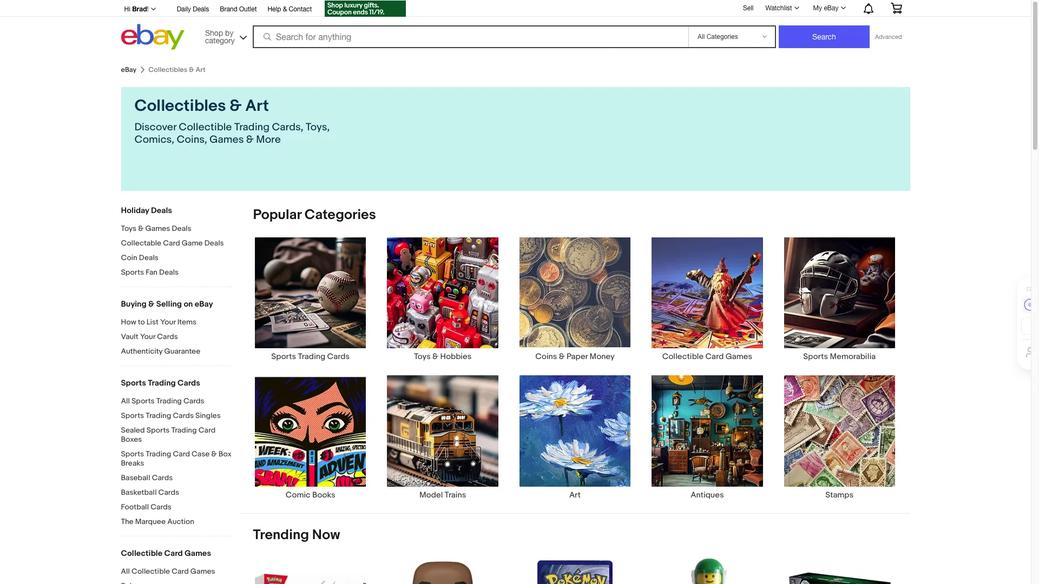 Task type: vqa. For each thing, say whether or not it's contained in the screenshot.
Shop by category dropdown button
yes



Task type: locate. For each thing, give the bounding box(es) containing it.
daily deals link
[[177, 4, 209, 16]]

ebay link
[[121, 66, 137, 74]]

0 vertical spatial your
[[160, 318, 176, 327]]

categories
[[305, 207, 376, 224]]

my ebay
[[814, 4, 839, 12]]

& for paper
[[559, 352, 565, 363]]

the marquee auction link
[[121, 518, 232, 528]]

to
[[138, 318, 145, 327]]

more
[[256, 134, 281, 146]]

all sports trading cards link
[[121, 397, 232, 407]]

vault your cards link
[[121, 333, 232, 343]]

0 horizontal spatial sports trading cards
[[121, 379, 200, 389]]

0 vertical spatial all
[[121, 397, 130, 406]]

all collectible card games link
[[121, 568, 232, 578]]

1 horizontal spatial sports trading cards
[[272, 352, 350, 363]]

your right the list
[[160, 318, 176, 327]]

shop by category button
[[200, 24, 249, 47]]

& for contact
[[283, 5, 287, 13]]

trains
[[445, 490, 467, 501]]

2 horizontal spatial ebay
[[825, 4, 839, 12]]

games inside all collectible card games link
[[191, 568, 215, 577]]

comics,
[[135, 134, 174, 146]]

baseball
[[121, 474, 150, 483]]

games
[[210, 134, 244, 146], [145, 224, 170, 233], [726, 352, 753, 363], [185, 549, 211, 560], [191, 568, 215, 577]]

2 vertical spatial ebay
[[195, 300, 213, 310]]

1 horizontal spatial toys
[[414, 352, 431, 363]]

0 horizontal spatial collectible card games
[[121, 549, 211, 560]]

toys left hobbies
[[414, 352, 431, 363]]

main content
[[240, 207, 911, 585]]

comic books link
[[245, 376, 377, 501]]

none submit inside shop by category banner
[[779, 25, 870, 48]]

Search for anything text field
[[255, 27, 687, 47]]

sports trading card case & box breaks link
[[121, 450, 232, 470]]

all
[[121, 397, 130, 406], [121, 568, 130, 577]]

1 vertical spatial all
[[121, 568, 130, 577]]

brad
[[132, 5, 147, 13]]

trending
[[253, 527, 309, 544]]

contact
[[289, 5, 312, 13]]

breaks
[[121, 459, 144, 469]]

how to list your items link
[[121, 318, 232, 328]]

None submit
[[779, 25, 870, 48]]

& inside the account navigation
[[283, 5, 287, 13]]

card inside toys & games deals collectable card game deals coin deals sports fan deals
[[163, 239, 180, 248]]

collectible card games
[[663, 352, 753, 363], [121, 549, 211, 560]]

collectible card games inside 'link'
[[663, 352, 753, 363]]

2 all from the top
[[121, 568, 130, 577]]

your down the list
[[140, 333, 156, 342]]

ebay
[[825, 4, 839, 12], [121, 66, 137, 74], [195, 300, 213, 310]]

antiques
[[691, 490, 724, 501]]

1 vertical spatial collectible card games
[[121, 549, 211, 560]]

1 vertical spatial your
[[140, 333, 156, 342]]

& for selling
[[148, 300, 155, 310]]

holiday deals
[[121, 206, 172, 216]]

sports trading cards link
[[245, 237, 377, 363]]

memorabilia
[[831, 352, 876, 363]]

sealed
[[121, 426, 145, 435]]

art link
[[509, 376, 642, 501]]

deals right game
[[205, 239, 224, 248]]

toys & games deals link
[[121, 224, 232, 235]]

card
[[163, 239, 180, 248], [706, 352, 724, 363], [199, 426, 216, 435], [173, 450, 190, 459], [164, 549, 183, 560], [172, 568, 189, 577]]

art
[[246, 96, 269, 116], [570, 490, 581, 501]]

1 vertical spatial art
[[570, 490, 581, 501]]

sports trading cards inside main content
[[272, 352, 350, 363]]

football
[[121, 503, 149, 512]]

& inside toys & games deals collectable card game deals coin deals sports fan deals
[[138, 224, 144, 233]]

1 horizontal spatial collectible card games
[[663, 352, 753, 363]]

0 vertical spatial collectible card games
[[663, 352, 753, 363]]

toys
[[121, 224, 137, 233], [414, 352, 431, 363]]

coins
[[536, 352, 558, 363]]

deals up collectable card game deals link
[[172, 224, 191, 233]]

your
[[160, 318, 176, 327], [140, 333, 156, 342]]

1 all from the top
[[121, 397, 130, 406]]

get the coupon image
[[325, 1, 406, 17]]

auction
[[167, 518, 194, 527]]

toys inside toys & games deals collectable card game deals coin deals sports fan deals
[[121, 224, 137, 233]]

0 horizontal spatial your
[[140, 333, 156, 342]]

trading inside collectibles & art discover collectible trading cards, toys, comics, coins, games & more
[[234, 121, 270, 134]]

all inside all collectible card games link
[[121, 568, 130, 577]]

items
[[177, 318, 197, 327]]

hi
[[124, 5, 130, 13]]

deals up toys & games deals link
[[151, 206, 172, 216]]

my
[[814, 4, 823, 12]]

collectible
[[179, 121, 232, 134], [663, 352, 704, 363], [121, 549, 163, 560], [132, 568, 170, 577]]

case
[[192, 450, 210, 459]]

sports
[[121, 268, 144, 277], [272, 352, 296, 363], [804, 352, 829, 363], [121, 379, 146, 389], [132, 397, 155, 406], [121, 412, 144, 421], [147, 426, 170, 435], [121, 450, 144, 459]]

deals
[[193, 5, 209, 13], [151, 206, 172, 216], [172, 224, 191, 233], [205, 239, 224, 248], [139, 253, 159, 263], [159, 268, 179, 277]]

0 horizontal spatial toys
[[121, 224, 137, 233]]

art inside collectibles & art discover collectible trading cards, toys, comics, coins, games & more
[[246, 96, 269, 116]]

fan
[[146, 268, 158, 277]]

your shopping cart image
[[891, 3, 903, 14]]

deals up fan
[[139, 253, 159, 263]]

marquee
[[135, 518, 166, 527]]

sell
[[744, 4, 754, 12]]

all up "sealed"
[[121, 397, 130, 406]]

how to list your items vault your cards authenticity guarantee
[[121, 318, 201, 356]]

all inside all sports trading cards sports trading cards singles sealed sports trading card boxes sports trading card case & box breaks baseball cards basketball cards football cards the marquee auction
[[121, 397, 130, 406]]

game
[[182, 239, 203, 248]]

help
[[268, 5, 281, 13]]

coins & paper money
[[536, 352, 615, 363]]

toys for toys & games deals collectable card game deals coin deals sports fan deals
[[121, 224, 137, 233]]

card inside all collectible card games link
[[172, 568, 189, 577]]

1 vertical spatial sports trading cards
[[121, 379, 200, 389]]

deals right daily
[[193, 5, 209, 13]]

toys,
[[306, 121, 330, 134]]

0 vertical spatial art
[[246, 96, 269, 116]]

!
[[147, 5, 149, 13]]

games inside collectibles & art discover collectible trading cards, toys, comics, coins, games & more
[[210, 134, 244, 146]]

1 vertical spatial ebay
[[121, 66, 137, 74]]

0 horizontal spatial art
[[246, 96, 269, 116]]

1 vertical spatial toys
[[414, 352, 431, 363]]

card inside collectible card games 'link'
[[706, 352, 724, 363]]

watchlist
[[766, 4, 793, 12]]

0 horizontal spatial ebay
[[121, 66, 137, 74]]

all down the
[[121, 568, 130, 577]]

holiday
[[121, 206, 149, 216]]

0 vertical spatial sports trading cards
[[272, 352, 350, 363]]

trading
[[234, 121, 270, 134], [298, 352, 326, 363], [148, 379, 176, 389], [156, 397, 182, 406], [146, 412, 171, 421], [171, 426, 197, 435], [146, 450, 171, 459]]

toys inside main content
[[414, 352, 431, 363]]

all collectible card games
[[121, 568, 215, 577]]

trading inside main content
[[298, 352, 326, 363]]

0 vertical spatial ebay
[[825, 4, 839, 12]]

0 vertical spatial toys
[[121, 224, 137, 233]]

& inside all sports trading cards sports trading cards singles sealed sports trading card boxes sports trading card case & box breaks baseball cards basketball cards football cards the marquee auction
[[212, 450, 217, 459]]

toys down holiday
[[121, 224, 137, 233]]

sports trading cards
[[272, 352, 350, 363], [121, 379, 200, 389]]

help & contact link
[[268, 4, 312, 16]]

cards
[[157, 333, 178, 342], [327, 352, 350, 363], [178, 379, 200, 389], [184, 397, 205, 406], [173, 412, 194, 421], [152, 474, 173, 483], [158, 489, 179, 498], [151, 503, 172, 512]]

watchlist link
[[760, 2, 805, 15]]

antiques link
[[642, 376, 774, 501]]



Task type: describe. For each thing, give the bounding box(es) containing it.
how
[[121, 318, 136, 327]]

singles
[[196, 412, 221, 421]]

hi brad !
[[124, 5, 149, 13]]

hobbies
[[441, 352, 472, 363]]

brand outlet
[[220, 5, 257, 13]]

model trains
[[420, 490, 467, 501]]

account navigation
[[118, 0, 911, 18]]

football cards link
[[121, 503, 232, 513]]

sports memorabilia link
[[774, 237, 906, 363]]

& for hobbies
[[433, 352, 439, 363]]

& for games
[[138, 224, 144, 233]]

authenticity
[[121, 347, 163, 356]]

& for art
[[230, 96, 242, 116]]

buying & selling on ebay
[[121, 300, 213, 310]]

basketball cards link
[[121, 489, 232, 499]]

coin deals link
[[121, 253, 232, 264]]

advanced
[[876, 34, 903, 40]]

brand
[[220, 5, 238, 13]]

collectible inside 'link'
[[663, 352, 704, 363]]

by
[[225, 28, 234, 37]]

main content containing popular categories
[[240, 207, 911, 585]]

shop by category banner
[[118, 0, 911, 53]]

trending now
[[253, 527, 340, 544]]

category
[[205, 36, 235, 45]]

all for all collectible card games
[[121, 568, 130, 577]]

basketball
[[121, 489, 157, 498]]

collectible inside collectibles & art discover collectible trading cards, toys, comics, coins, games & more
[[179, 121, 232, 134]]

1 horizontal spatial your
[[160, 318, 176, 327]]

advanced link
[[870, 26, 908, 48]]

outlet
[[239, 5, 257, 13]]

sports inside toys & games deals collectable card game deals coin deals sports fan deals
[[121, 268, 144, 277]]

toys for toys & hobbies
[[414, 352, 431, 363]]

sports inside sports trading cards link
[[272, 352, 296, 363]]

sports memorabilia
[[804, 352, 876, 363]]

model
[[420, 490, 443, 501]]

stamps link
[[774, 376, 906, 501]]

cards,
[[272, 121, 304, 134]]

the
[[121, 518, 134, 527]]

toys & hobbies
[[414, 352, 472, 363]]

coin
[[121, 253, 137, 263]]

books
[[313, 490, 336, 501]]

collectibles & art discover collectible trading cards, toys, comics, coins, games & more
[[135, 96, 330, 146]]

ebay inside the account navigation
[[825, 4, 839, 12]]

toys & hobbies link
[[377, 237, 509, 363]]

coins & paper money link
[[509, 237, 642, 363]]

sports fan deals link
[[121, 268, 232, 278]]

vault
[[121, 333, 138, 342]]

collectibles
[[135, 96, 226, 116]]

comic books
[[286, 490, 336, 501]]

on
[[184, 300, 193, 310]]

deals inside the account navigation
[[193, 5, 209, 13]]

guarantee
[[164, 347, 201, 356]]

sealed sports trading card boxes link
[[121, 426, 232, 446]]

coins,
[[177, 134, 207, 146]]

cards inside how to list your items vault your cards authenticity guarantee
[[157, 333, 178, 342]]

boxes
[[121, 435, 142, 445]]

authenticity guarantee link
[[121, 347, 232, 357]]

games inside collectible card games 'link'
[[726, 352, 753, 363]]

brand outlet link
[[220, 4, 257, 16]]

sports inside sports memorabilia link
[[804, 352, 829, 363]]

model trains link
[[377, 376, 509, 501]]

money
[[590, 352, 615, 363]]

shop
[[205, 28, 223, 37]]

collectable
[[121, 239, 161, 248]]

collectable card game deals link
[[121, 239, 232, 249]]

list
[[147, 318, 159, 327]]

all for all sports trading cards sports trading cards singles sealed sports trading card boxes sports trading card case & box breaks baseball cards basketball cards football cards the marquee auction
[[121, 397, 130, 406]]

games inside toys & games deals collectable card game deals coin deals sports fan deals
[[145, 224, 170, 233]]

toys & games deals collectable card game deals coin deals sports fan deals
[[121, 224, 224, 277]]

1 horizontal spatial art
[[570, 490, 581, 501]]

baseball cards link
[[121, 474, 232, 484]]

1 horizontal spatial ebay
[[195, 300, 213, 310]]

daily
[[177, 5, 191, 13]]

popular
[[253, 207, 302, 224]]

discover
[[135, 121, 177, 134]]

shop by category
[[205, 28, 235, 45]]

now
[[312, 527, 340, 544]]

sell link
[[739, 4, 759, 12]]

collectible card games link
[[642, 237, 774, 363]]

deals down coin deals link
[[159, 268, 179, 277]]

all sports trading cards sports trading cards singles sealed sports trading card boxes sports trading card case & box breaks baseball cards basketball cards football cards the marquee auction
[[121, 397, 232, 527]]

box
[[219, 450, 232, 459]]

selling
[[156, 300, 182, 310]]

stamps
[[826, 490, 854, 501]]

daily deals
[[177, 5, 209, 13]]

buying
[[121, 300, 147, 310]]



